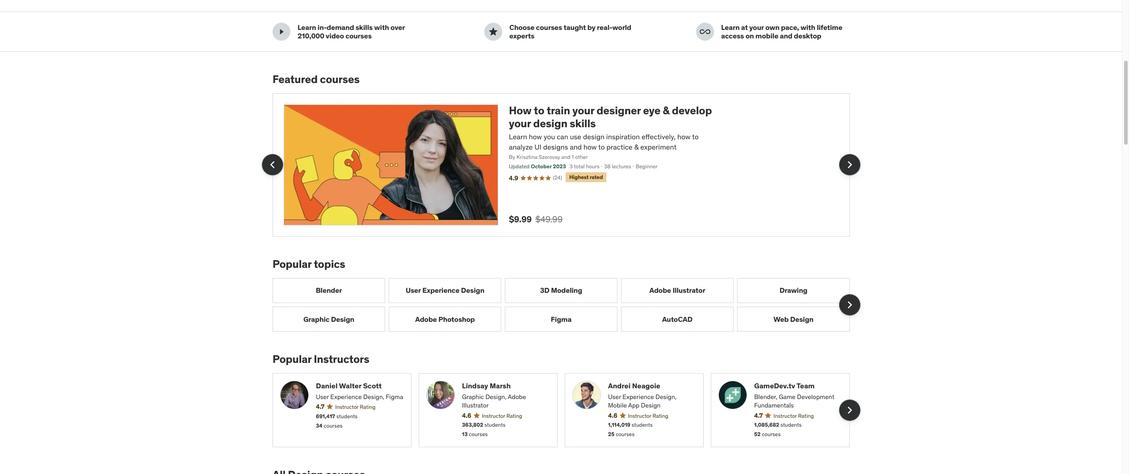 Task type: vqa. For each thing, say whether or not it's contained in the screenshot.


Task type: locate. For each thing, give the bounding box(es) containing it.
rating down lindsay marsh graphic design, adobe illustrator
[[507, 413, 523, 420]]

lifetime
[[817, 23, 843, 32]]

can
[[557, 133, 569, 142]]

instructor rating for blender,
[[774, 413, 815, 420]]

363,802
[[462, 422, 484, 429]]

learn left at
[[722, 23, 740, 32]]

learn at your own pace, with lifetime access on mobile and desktop
[[722, 23, 843, 40]]

pace,
[[782, 23, 800, 32]]

691,417 students 34 courses
[[316, 414, 358, 430]]

1 vertical spatial carousel element
[[273, 278, 861, 332]]

0 horizontal spatial figma
[[386, 393, 403, 401]]

by
[[588, 23, 596, 32]]

1 vertical spatial &
[[635, 143, 639, 152]]

instructor up 691,417 students 34 courses
[[336, 404, 359, 411]]

experience
[[423, 286, 460, 295], [331, 393, 362, 401], [623, 393, 654, 401]]

1 horizontal spatial skills
[[570, 117, 596, 130]]

0 horizontal spatial to
[[534, 104, 545, 118]]

learn inside learn in-demand skills with over 210,000 video courses
[[298, 23, 316, 32]]

3
[[570, 163, 573, 170]]

carousel element for popular topics
[[273, 278, 861, 332]]

web
[[774, 315, 789, 324]]

courses
[[536, 23, 563, 32], [346, 31, 372, 40], [320, 72, 360, 86], [324, 423, 343, 430], [469, 432, 488, 438], [616, 432, 635, 438], [762, 432, 781, 438]]

students inside 1,114,019 students 25 courses
[[632, 422, 653, 429]]

courses down 363,802
[[469, 432, 488, 438]]

and down use
[[570, 143, 582, 152]]

4.7
[[316, 403, 325, 411], [755, 412, 763, 420]]

courses down 691,417
[[324, 423, 343, 430]]

how up ui
[[529, 133, 542, 142]]

skills right demand
[[356, 23, 373, 32]]

updated october 2023
[[509, 163, 566, 170]]

3 total hours
[[570, 163, 600, 170]]

0 horizontal spatial medium image
[[276, 26, 287, 37]]

3 next image from the top
[[843, 404, 858, 418]]

design right the app
[[641, 402, 661, 410]]

and left 1
[[562, 154, 571, 161]]

0 horizontal spatial design
[[534, 117, 568, 130]]

with
[[375, 23, 389, 32], [801, 23, 816, 32]]

2 vertical spatial carousel element
[[273, 374, 861, 448]]

2 medium image from the left
[[700, 26, 711, 37]]

next image for popular topics
[[843, 298, 858, 313]]

design right web
[[791, 315, 814, 324]]

1 horizontal spatial your
[[573, 104, 595, 118]]

4.9
[[509, 174, 519, 182]]

adobe left "photoshop" on the bottom left
[[416, 315, 437, 324]]

effectively,
[[642, 133, 676, 142]]

4.6 for andrei neagoie
[[609, 412, 618, 420]]

0 horizontal spatial with
[[375, 23, 389, 32]]

skills up use
[[570, 117, 596, 130]]

0 horizontal spatial user
[[316, 393, 329, 401]]

students right 1,085,682
[[781, 422, 802, 429]]

courses inside learn in-demand skills with over 210,000 video courses
[[346, 31, 372, 40]]

1 vertical spatial popular
[[273, 353, 312, 367]]

by
[[509, 154, 516, 161]]

rating for walter
[[360, 404, 376, 411]]

game
[[780, 393, 796, 401]]

0 vertical spatial figma
[[551, 315, 572, 324]]

1,085,682
[[755, 422, 780, 429]]

students right 363,802
[[485, 422, 506, 429]]

1 design, from the left
[[364, 393, 385, 401]]

1 horizontal spatial design,
[[486, 393, 507, 401]]

0 horizontal spatial 4.7
[[316, 403, 325, 411]]

team
[[797, 382, 815, 391]]

& right the eye on the top of page
[[663, 104, 670, 118]]

carousel element containing how to train your designer eye & develop your design skills
[[262, 93, 861, 237]]

design right use
[[584, 133, 605, 142]]

next image inside "popular instructors" "element"
[[843, 404, 858, 418]]

app
[[629, 402, 640, 410]]

4.7 up 691,417
[[316, 403, 325, 411]]

user up mobile
[[609, 393, 622, 401]]

adobe up autocad
[[650, 286, 672, 295]]

learn up analyze
[[509, 133, 527, 142]]

skills inside learn in-demand skills with over 210,000 video courses
[[356, 23, 373, 32]]

0 horizontal spatial learn
[[298, 23, 316, 32]]

0 vertical spatial and
[[780, 31, 793, 40]]

2 popular from the top
[[273, 353, 312, 367]]

1 vertical spatial next image
[[843, 298, 858, 313]]

2 4.6 from the left
[[609, 412, 618, 420]]

autocad
[[663, 315, 693, 324]]

instructor down the fundamentals
[[774, 413, 797, 420]]

2 horizontal spatial to
[[693, 133, 699, 142]]

graphic design link
[[273, 307, 385, 332]]

your
[[750, 23, 764, 32], [573, 104, 595, 118], [509, 117, 531, 130]]

in-
[[318, 23, 327, 32]]

0 vertical spatial skills
[[356, 23, 373, 32]]

rating down development
[[799, 413, 815, 420]]

your up analyze
[[509, 117, 531, 130]]

rating down andrei neagoie user experience design, mobile app design
[[653, 413, 669, 420]]

design, down 'marsh'
[[486, 393, 507, 401]]

adobe
[[650, 286, 672, 295], [416, 315, 437, 324], [508, 393, 526, 401]]

instructor rating down the app
[[629, 413, 669, 420]]

courses left taught
[[536, 23, 563, 32]]

0 vertical spatial popular
[[273, 257, 312, 271]]

adobe for adobe photoshop
[[416, 315, 437, 324]]

instructor rating down lindsay marsh graphic design, adobe illustrator
[[482, 413, 523, 420]]

illustrator down the lindsay
[[462, 402, 489, 410]]

figma down the 3d modeling link
[[551, 315, 572, 324]]

0 horizontal spatial graphic
[[304, 315, 330, 324]]

design inside web design link
[[791, 315, 814, 324]]

instructor rating
[[336, 404, 376, 411], [482, 413, 523, 420], [629, 413, 669, 420], [774, 413, 815, 420]]

to
[[534, 104, 545, 118], [693, 133, 699, 142], [599, 143, 605, 152]]

instructor for scott
[[336, 404, 359, 411]]

topics
[[314, 257, 346, 271]]

3d modeling link
[[505, 278, 618, 304]]

rating for marsh
[[507, 413, 523, 420]]

experience down walter
[[331, 393, 362, 401]]

courses down the video
[[320, 72, 360, 86]]

0 vertical spatial &
[[663, 104, 670, 118]]

andrei neagoie user experience design, mobile app design
[[609, 382, 677, 410]]

courses inside 1,085,682 students 52 courses
[[762, 432, 781, 438]]

1 horizontal spatial adobe
[[508, 393, 526, 401]]

1 vertical spatial 4.7
[[755, 412, 763, 420]]

adobe for adobe illustrator
[[650, 286, 672, 295]]

how right effectively, at the top right of the page
[[678, 133, 691, 142]]

students right 691,417
[[337, 414, 358, 420]]

1 horizontal spatial 4.6
[[609, 412, 618, 420]]

graphic down blender link
[[304, 315, 330, 324]]

design up 'you'
[[534, 117, 568, 130]]

2 vertical spatial to
[[599, 143, 605, 152]]

2 horizontal spatial your
[[750, 23, 764, 32]]

instructor rating for user
[[629, 413, 669, 420]]

andrei
[[609, 382, 631, 391]]

and right own
[[780, 31, 793, 40]]

choose
[[510, 23, 535, 32]]

instructor rating for graphic
[[482, 413, 523, 420]]

1 horizontal spatial &
[[663, 104, 670, 118]]

medium image for learn in-demand skills with over 210,000 video courses
[[276, 26, 287, 37]]

your right train
[[573, 104, 595, 118]]

instructor rating down game
[[774, 413, 815, 420]]

design, down the scott
[[364, 393, 385, 401]]

0 vertical spatial 4.7
[[316, 403, 325, 411]]

adobe photoshop
[[416, 315, 475, 324]]

1 horizontal spatial graphic
[[462, 393, 484, 401]]

popular for popular topics
[[273, 257, 312, 271]]

instructor up 363,802 students 13 courses
[[482, 413, 506, 420]]

&
[[663, 104, 670, 118], [635, 143, 639, 152]]

34
[[316, 423, 323, 430]]

to left practice at the right
[[599, 143, 605, 152]]

1 with from the left
[[375, 23, 389, 32]]

gamedev.tv team blender, game development fundamentals
[[755, 382, 835, 410]]

0 horizontal spatial adobe
[[416, 315, 437, 324]]

medium image left access
[[700, 26, 711, 37]]

1 horizontal spatial user
[[406, 286, 421, 295]]

user down daniel
[[316, 393, 329, 401]]

2 vertical spatial next image
[[843, 404, 858, 418]]

students inside 363,802 students 13 courses
[[485, 422, 506, 429]]

neagoie
[[633, 382, 661, 391]]

medium image left 210,000
[[276, 26, 287, 37]]

1,114,019 students 25 courses
[[609, 422, 653, 438]]

2 horizontal spatial design,
[[656, 393, 677, 401]]

figma
[[551, 315, 572, 324], [386, 393, 403, 401]]

2 horizontal spatial user
[[609, 393, 622, 401]]

figma down daniel walter scott link at the bottom
[[386, 393, 403, 401]]

2 with from the left
[[801, 23, 816, 32]]

carousel element
[[262, 93, 861, 237], [273, 278, 861, 332], [273, 374, 861, 448]]

learn left in-
[[298, 23, 316, 32]]

learn
[[298, 23, 316, 32], [722, 23, 740, 32], [509, 133, 527, 142]]

1 4.6 from the left
[[462, 412, 472, 420]]

mobile
[[609, 402, 627, 410]]

courses down 1,114,019
[[616, 432, 635, 438]]

students inside 691,417 students 34 courses
[[337, 414, 358, 420]]

0 horizontal spatial illustrator
[[462, 402, 489, 410]]

1 vertical spatial skills
[[570, 117, 596, 130]]

ui
[[535, 143, 542, 152]]

instructor down the app
[[629, 413, 652, 420]]

experiment
[[641, 143, 677, 152]]

0 vertical spatial carousel element
[[262, 93, 861, 237]]

your right at
[[750, 23, 764, 32]]

with right pace,
[[801, 23, 816, 32]]

learn inside "learn at your own pace, with lifetime access on mobile and desktop"
[[722, 23, 740, 32]]

user inside "link"
[[406, 286, 421, 295]]

courses right the video
[[346, 31, 372, 40]]

andrei neagoie link
[[609, 381, 697, 391]]

to right how
[[534, 104, 545, 118]]

1 popular from the top
[[273, 257, 312, 271]]

popular
[[273, 257, 312, 271], [273, 353, 312, 367]]

and
[[780, 31, 793, 40], [570, 143, 582, 152], [562, 154, 571, 161]]

carousel element for popular instructors
[[273, 374, 861, 448]]

how to train your designer eye & develop your design skills learn how you can use design inspiration effectively, how to analyze ui designs and how to practice & experiment by krisztina szerovay and 1 other
[[509, 104, 713, 161]]

adobe down lindsay marsh link
[[508, 393, 526, 401]]

next image
[[843, 158, 858, 172], [843, 298, 858, 313], [843, 404, 858, 418]]

1 horizontal spatial with
[[801, 23, 816, 32]]

2 next image from the top
[[843, 298, 858, 313]]

1 horizontal spatial medium image
[[700, 26, 711, 37]]

0 horizontal spatial design,
[[364, 393, 385, 401]]

1 horizontal spatial learn
[[509, 133, 527, 142]]

2 horizontal spatial adobe
[[650, 286, 672, 295]]

$49.99
[[536, 214, 563, 225]]

design down blender link
[[331, 315, 355, 324]]

& down inspiration
[[635, 143, 639, 152]]

train
[[547, 104, 571, 118]]

courses down 1,085,682
[[762, 432, 781, 438]]

experience up 'adobe photoshop'
[[423, 286, 460, 295]]

13
[[462, 432, 468, 438]]

2 horizontal spatial experience
[[623, 393, 654, 401]]

rating down daniel walter scott user experience design, figma
[[360, 404, 376, 411]]

user up 'adobe photoshop'
[[406, 286, 421, 295]]

with left over
[[375, 23, 389, 32]]

students down the app
[[632, 422, 653, 429]]

carousel element containing blender
[[273, 278, 861, 332]]

design, inside lindsay marsh graphic design, adobe illustrator
[[486, 393, 507, 401]]

design
[[534, 117, 568, 130], [584, 133, 605, 142]]

0 horizontal spatial 4.6
[[462, 412, 472, 420]]

1 vertical spatial graphic
[[462, 393, 484, 401]]

4.7 up 1,085,682
[[755, 412, 763, 420]]

1 vertical spatial illustrator
[[462, 402, 489, 410]]

demand
[[327, 23, 354, 32]]

1 vertical spatial figma
[[386, 393, 403, 401]]

other
[[576, 154, 588, 161]]

design up "photoshop" on the bottom left
[[461, 286, 485, 295]]

carousel element containing daniel walter scott
[[273, 374, 861, 448]]

52
[[755, 432, 761, 438]]

4.6 up 363,802
[[462, 412, 472, 420]]

0 vertical spatial graphic
[[304, 315, 330, 324]]

modeling
[[551, 286, 583, 295]]

medium image
[[276, 26, 287, 37], [700, 26, 711, 37]]

1 medium image from the left
[[276, 26, 287, 37]]

design, inside daniel walter scott user experience design, figma
[[364, 393, 385, 401]]

experience up the app
[[623, 393, 654, 401]]

illustrator up autocad
[[673, 286, 706, 295]]

0 horizontal spatial skills
[[356, 23, 373, 32]]

instructor for blender,
[[774, 413, 797, 420]]

how up 'other'
[[584, 143, 597, 152]]

how
[[509, 104, 532, 118]]

design
[[461, 286, 485, 295], [331, 315, 355, 324], [791, 315, 814, 324], [641, 402, 661, 410]]

1 vertical spatial adobe
[[416, 315, 437, 324]]

2 horizontal spatial learn
[[722, 23, 740, 32]]

1 horizontal spatial experience
[[423, 286, 460, 295]]

1 horizontal spatial illustrator
[[673, 286, 706, 295]]

0 horizontal spatial experience
[[331, 393, 362, 401]]

2 vertical spatial adobe
[[508, 393, 526, 401]]

popular inside "popular instructors" "element"
[[273, 353, 312, 367]]

4.6 down mobile
[[609, 412, 618, 420]]

2 design, from the left
[[486, 393, 507, 401]]

3 design, from the left
[[656, 393, 677, 401]]

popular for popular instructors
[[273, 353, 312, 367]]

instructor rating down daniel walter scott user experience design, figma
[[336, 404, 376, 411]]

use
[[570, 133, 582, 142]]

210,000
[[298, 31, 325, 40]]

graphic down the lindsay
[[462, 393, 484, 401]]

1
[[572, 154, 574, 161]]

0 vertical spatial adobe
[[650, 286, 672, 295]]

1 horizontal spatial to
[[599, 143, 605, 152]]

practice
[[607, 143, 633, 152]]

1 horizontal spatial 4.7
[[755, 412, 763, 420]]

students inside 1,085,682 students 52 courses
[[781, 422, 802, 429]]

design, down andrei neagoie link
[[656, 393, 677, 401]]

0 vertical spatial next image
[[843, 158, 858, 172]]

1 vertical spatial to
[[693, 133, 699, 142]]

and inside "learn at your own pace, with lifetime access on mobile and desktop"
[[780, 31, 793, 40]]

$9.99 $49.99
[[509, 214, 563, 225]]

4.6
[[462, 412, 472, 420], [609, 412, 618, 420]]

to down develop
[[693, 133, 699, 142]]

marsh
[[490, 382, 511, 391]]

1 vertical spatial design
[[584, 133, 605, 142]]

courses inside 691,417 students 34 courses
[[324, 423, 343, 430]]



Task type: describe. For each thing, give the bounding box(es) containing it.
web design
[[774, 315, 814, 324]]

photoshop
[[439, 315, 475, 324]]

lectures
[[612, 163, 632, 170]]

fundamentals
[[755, 402, 795, 410]]

rating for team
[[799, 413, 815, 420]]

carousel element for featured courses
[[262, 93, 861, 237]]

courses inside 363,802 students 13 courses
[[469, 432, 488, 438]]

highest
[[570, 174, 589, 181]]

3d
[[541, 286, 550, 295]]

4.7 for daniel walter scott
[[316, 403, 325, 411]]

user experience design link
[[389, 278, 502, 304]]

learn for learn at your own pace, with lifetime access on mobile and desktop
[[722, 23, 740, 32]]

0 horizontal spatial how
[[529, 133, 542, 142]]

instructor rating for scott
[[336, 404, 376, 411]]

2 horizontal spatial how
[[678, 133, 691, 142]]

38 lectures
[[605, 163, 632, 170]]

1 vertical spatial and
[[570, 143, 582, 152]]

adobe photoshop link
[[389, 307, 502, 332]]

daniel walter scott user experience design, figma
[[316, 382, 403, 401]]

taught
[[564, 23, 586, 32]]

user inside andrei neagoie user experience design, mobile app design
[[609, 393, 622, 401]]

popular instructors element
[[273, 353, 861, 448]]

learn in-demand skills with over 210,000 video courses
[[298, 23, 405, 40]]

experts
[[510, 31, 535, 40]]

students for graphic
[[485, 422, 506, 429]]

beginner
[[636, 163, 658, 170]]

drawing
[[780, 286, 808, 295]]

25
[[609, 432, 615, 438]]

adobe inside lindsay marsh graphic design, adobe illustrator
[[508, 393, 526, 401]]

autocad link
[[622, 307, 734, 332]]

previous image
[[266, 158, 280, 172]]

medium image for learn at your own pace, with lifetime access on mobile and desktop
[[700, 26, 711, 37]]

instructor for graphic
[[482, 413, 506, 420]]

$9.99
[[509, 214, 532, 225]]

graphic inside lindsay marsh graphic design, adobe illustrator
[[462, 393, 484, 401]]

students for user
[[632, 422, 653, 429]]

0 vertical spatial to
[[534, 104, 545, 118]]

on
[[746, 31, 755, 40]]

design inside the user experience design "link"
[[461, 286, 485, 295]]

courses inside choose courses taught by real-world experts
[[536, 23, 563, 32]]

0 horizontal spatial your
[[509, 117, 531, 130]]

at
[[742, 23, 748, 32]]

eye
[[644, 104, 661, 118]]

develop
[[672, 104, 713, 118]]

4.7 for gamedev.tv team
[[755, 412, 763, 420]]

experience inside "link"
[[423, 286, 460, 295]]

2 vertical spatial and
[[562, 154, 571, 161]]

gamedev.tv team link
[[755, 381, 843, 391]]

choose courses taught by real-world experts
[[510, 23, 632, 40]]

38
[[605, 163, 611, 170]]

popular topics
[[273, 257, 346, 271]]

1 horizontal spatial figma
[[551, 315, 572, 324]]

designer
[[597, 104, 641, 118]]

0 vertical spatial design
[[534, 117, 568, 130]]

lindsay marsh graphic design, adobe illustrator
[[462, 382, 526, 410]]

experience inside daniel walter scott user experience design, figma
[[331, 393, 362, 401]]

your inside "learn at your own pace, with lifetime access on mobile and desktop"
[[750, 23, 764, 32]]

gamedev.tv
[[755, 382, 796, 391]]

medium image
[[488, 26, 499, 37]]

highest rated
[[570, 174, 603, 181]]

web design link
[[738, 307, 850, 332]]

access
[[722, 31, 745, 40]]

walter
[[339, 382, 362, 391]]

analyze
[[509, 143, 533, 152]]

mobile
[[756, 31, 779, 40]]

daniel
[[316, 382, 338, 391]]

(24)
[[553, 174, 563, 181]]

design inside graphic design link
[[331, 315, 355, 324]]

design, inside andrei neagoie user experience design, mobile app design
[[656, 393, 677, 401]]

october
[[531, 163, 552, 170]]

363,802 students 13 courses
[[462, 422, 506, 438]]

krisztina
[[517, 154, 538, 161]]

video
[[326, 31, 344, 40]]

design inside andrei neagoie user experience design, mobile app design
[[641, 402, 661, 410]]

featured
[[273, 72, 318, 86]]

courses inside 1,114,019 students 25 courses
[[616, 432, 635, 438]]

featured courses
[[273, 72, 360, 86]]

1,085,682 students 52 courses
[[755, 422, 802, 438]]

experience inside andrei neagoie user experience design, mobile app design
[[623, 393, 654, 401]]

3d modeling
[[541, 286, 583, 295]]

total
[[574, 163, 585, 170]]

1 next image from the top
[[843, 158, 858, 172]]

4.6 for lindsay marsh
[[462, 412, 472, 420]]

adobe illustrator link
[[622, 278, 734, 304]]

1 horizontal spatial design
[[584, 133, 605, 142]]

instructor for user
[[629, 413, 652, 420]]

learn for learn in-demand skills with over 210,000 video courses
[[298, 23, 316, 32]]

0 horizontal spatial &
[[635, 143, 639, 152]]

next image for popular instructors
[[843, 404, 858, 418]]

world
[[613, 23, 632, 32]]

lindsay
[[462, 382, 489, 391]]

rating for neagoie
[[653, 413, 669, 420]]

popular instructors
[[273, 353, 370, 367]]

desktop
[[795, 31, 822, 40]]

1 horizontal spatial how
[[584, 143, 597, 152]]

inspiration
[[607, 133, 640, 142]]

skills inside how to train your designer eye & develop your design skills learn how you can use design inspiration effectively, how to analyze ui designs and how to practice & experiment by krisztina szerovay and 1 other
[[570, 117, 596, 130]]

over
[[391, 23, 405, 32]]

with inside learn in-demand skills with over 210,000 video courses
[[375, 23, 389, 32]]

with inside "learn at your own pace, with lifetime access on mobile and desktop"
[[801, 23, 816, 32]]

own
[[766, 23, 780, 32]]

blender,
[[755, 393, 778, 401]]

you
[[544, 133, 555, 142]]

2023
[[553, 163, 566, 170]]

learn inside how to train your designer eye & develop your design skills learn how you can use design inspiration effectively, how to analyze ui designs and how to practice & experiment by krisztina szerovay and 1 other
[[509, 133, 527, 142]]

students for scott
[[337, 414, 358, 420]]

daniel walter scott link
[[316, 381, 404, 391]]

students for blender,
[[781, 422, 802, 429]]

691,417
[[316, 414, 335, 420]]

0 vertical spatial illustrator
[[673, 286, 706, 295]]

instructors
[[314, 353, 370, 367]]

user inside daniel walter scott user experience design, figma
[[316, 393, 329, 401]]

graphic design
[[304, 315, 355, 324]]

scott
[[363, 382, 382, 391]]

illustrator inside lindsay marsh graphic design, adobe illustrator
[[462, 402, 489, 410]]

figma link
[[505, 307, 618, 332]]

designs
[[544, 143, 569, 152]]

lindsay marsh link
[[462, 381, 550, 391]]

rated
[[590, 174, 603, 181]]

szerovay
[[539, 154, 561, 161]]

hours
[[586, 163, 600, 170]]

drawing link
[[738, 278, 850, 304]]

figma inside daniel walter scott user experience design, figma
[[386, 393, 403, 401]]

blender link
[[273, 278, 385, 304]]

blender
[[316, 286, 342, 295]]

user experience design
[[406, 286, 485, 295]]



